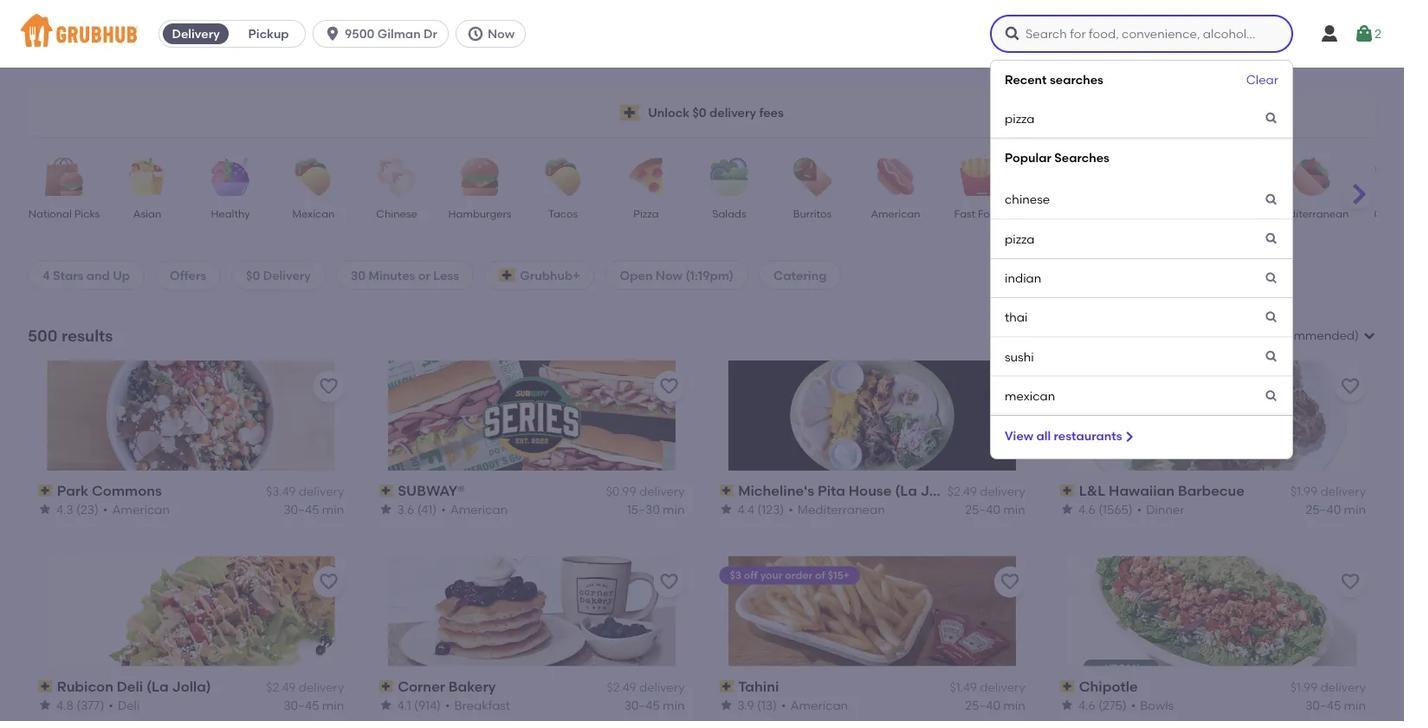 Task type: locate. For each thing, give the bounding box(es) containing it.
0 vertical spatial deli
[[117, 678, 143, 695]]

1 vertical spatial $1.99
[[1291, 680, 1318, 695]]

• right the (23)
[[103, 502, 108, 516]]

mediterranean down micheline's pita house (la jolla)
[[798, 502, 885, 516]]

25–40 for barbecue
[[1306, 502, 1342, 516]]

$1.99 delivery for l&l hawaiian barbecue
[[1291, 484, 1367, 499]]

4.6 left (275)
[[1079, 697, 1096, 712]]

1 horizontal spatial grubhub plus flag logo image
[[621, 104, 641, 121]]

1 vertical spatial mediterranean
[[798, 502, 885, 516]]

american down commons
[[112, 502, 170, 516]]

open
[[620, 268, 653, 282]]

• right (275)
[[1131, 697, 1136, 712]]

star icon image left the 4.4
[[720, 502, 734, 516]]

l&l
[[1079, 482, 1106, 499]]

1 horizontal spatial • american
[[441, 502, 508, 516]]

star icon image left 4.6 (275)
[[1060, 698, 1074, 712]]

1 vertical spatial grubhub plus flag logo image
[[499, 268, 517, 282]]

save this restaurant image for subway®
[[659, 376, 680, 397]]

subscription pass image left micheline's
[[720, 484, 735, 497]]

$0.99
[[606, 484, 637, 499]]

• right (41) on the left
[[441, 502, 446, 516]]

save this restaurant button for chipotle
[[1335, 566, 1367, 598]]

star icon image for l&l hawaiian barbecue
[[1060, 502, 1074, 516]]

$1.99
[[1291, 484, 1318, 499], [1291, 680, 1318, 695]]

delivery button
[[160, 20, 232, 48]]

grubhub plus flag logo image left unlock
[[621, 104, 641, 121]]

• right '(13)'
[[782, 697, 786, 712]]

1 horizontal spatial $0
[[693, 105, 707, 120]]

0 vertical spatial (la
[[895, 482, 918, 499]]

• american
[[103, 502, 170, 516], [441, 502, 508, 516], [782, 697, 849, 712]]

breakfast right sushi
[[1122, 207, 1170, 220]]

pizza
[[1005, 111, 1035, 125], [1005, 231, 1035, 246]]

$2.49 delivery
[[948, 484, 1026, 499], [266, 680, 344, 695], [607, 680, 685, 695]]

• for micheline's pita house (la jolla)
[[789, 502, 794, 516]]

subscription pass image for park commons
[[38, 484, 53, 497]]

1 vertical spatial 4.6
[[1079, 697, 1096, 712]]

view all restaurants
[[1005, 429, 1123, 443]]

grubhub plus flag logo image
[[621, 104, 641, 121], [499, 268, 517, 282]]

open now (1:19pm)
[[620, 268, 734, 282]]

$0 right offers
[[246, 268, 260, 282]]

subscription pass image left corner
[[379, 680, 394, 692]]

list box
[[0, 60, 1405, 721], [991, 60, 1294, 459]]

save this restaurant button for l&l hawaiian barbecue
[[1335, 371, 1367, 402]]

$15+
[[828, 569, 850, 582]]

subscription pass image left l&l
[[1060, 484, 1076, 497]]

delivery down mexican
[[263, 268, 311, 282]]

searches
[[1050, 72, 1104, 87]]

500
[[28, 326, 58, 345]]

save this restaurant image
[[659, 376, 680, 397], [1000, 376, 1021, 397], [1341, 376, 1361, 397], [318, 572, 339, 592], [1000, 572, 1021, 592]]

delivery left pickup button
[[172, 26, 220, 41]]

deli down rubicon deli (la jolla) at left bottom
[[118, 697, 140, 712]]

(la
[[895, 482, 918, 499], [146, 678, 169, 695]]

catering
[[774, 268, 827, 282]]

0 horizontal spatial delivery
[[172, 26, 220, 41]]

star icon image for subway®
[[379, 502, 393, 516]]

asian image
[[117, 158, 178, 196]]

subscription pass image
[[38, 484, 53, 497], [720, 484, 735, 497], [720, 680, 735, 692], [1060, 680, 1076, 692]]

500 results
[[28, 326, 113, 345]]

main navigation navigation
[[0, 0, 1405, 721]]

• american down commons
[[103, 502, 170, 516]]

1 vertical spatial (la
[[146, 678, 169, 695]]

delivery for park commons
[[299, 484, 344, 499]]

• for chipotle
[[1131, 697, 1136, 712]]

proceed
[[1046, 550, 1096, 565]]

• dinner
[[1137, 502, 1185, 516]]

$1.99 for l&l hawaiian barbecue
[[1291, 484, 1318, 499]]

$3 off your order of $15+
[[730, 569, 850, 582]]

1 vertical spatial now
[[656, 268, 683, 282]]

• right '(377)'
[[109, 697, 113, 712]]

4.3
[[56, 502, 73, 516]]

star icon image left 3.9
[[720, 698, 734, 712]]

min for subway®
[[663, 502, 685, 516]]

national picks image
[[34, 158, 94, 196]]

subscription pass image left chipotle
[[1060, 680, 1076, 692]]

1 $1.99 delivery from the top
[[1291, 484, 1367, 499]]

25–40
[[966, 502, 1001, 516], [1306, 502, 1342, 516], [966, 697, 1001, 712]]

0 horizontal spatial save this restaurant image
[[318, 376, 339, 397]]

30–45 for deli
[[284, 697, 319, 712]]

rubicon
[[57, 678, 113, 695]]

pizza down recent
[[1005, 111, 1035, 125]]

clear
[[1247, 72, 1279, 87]]

0 horizontal spatial now
[[488, 26, 515, 41]]

chinese
[[1005, 192, 1051, 207]]

Search for food, convenience, alcohol... search field
[[991, 15, 1294, 53]]

salads
[[713, 207, 747, 220]]

0 vertical spatial grubhub plus flag logo image
[[621, 104, 641, 121]]

30–45 min for bakery
[[625, 697, 685, 712]]

0 horizontal spatial mediterranean
[[798, 502, 885, 516]]

1 vertical spatial deli
[[118, 697, 140, 712]]

delivery for micheline's pita house (la jolla)
[[980, 484, 1026, 499]]

delivery for l&l hawaiian barbecue
[[1321, 484, 1367, 499]]

proceed to checkout
[[1046, 550, 1172, 565]]

list box inside main navigation "navigation"
[[991, 60, 1294, 459]]

star icon image for rubicon deli (la jolla)
[[38, 698, 52, 712]]

1 vertical spatial jolla)
[[172, 678, 211, 695]]

2 list box from the left
[[991, 60, 1294, 459]]

1 horizontal spatial delivery
[[263, 268, 311, 282]]

30–45 for bakery
[[625, 697, 660, 712]]

save this restaurant button for corner bakery
[[654, 566, 685, 598]]

to
[[1099, 550, 1112, 565]]

now
[[488, 26, 515, 41], [656, 268, 683, 282]]

subscription pass image left 'park'
[[38, 484, 53, 497]]

(13)
[[757, 697, 777, 712]]

2 horizontal spatial $2.49
[[948, 484, 977, 499]]

25–40 min for barbecue
[[1306, 502, 1367, 516]]

recent
[[1005, 72, 1047, 87]]

• deli
[[109, 697, 140, 712]]

$0 right unlock
[[693, 105, 707, 120]]

30–45 min
[[284, 502, 344, 516], [284, 697, 344, 712], [625, 697, 685, 712], [1306, 697, 1367, 712]]

chinese image
[[367, 158, 427, 196]]

save this restaurant image
[[318, 376, 339, 397], [659, 572, 680, 592], [1341, 572, 1361, 592]]

1 horizontal spatial (la
[[895, 482, 918, 499]]

star icon image left the 4.3
[[38, 502, 52, 516]]

2 $1.99 from the top
[[1291, 680, 1318, 695]]

save this restaurant image for micheline's pita house (la jolla)
[[1000, 376, 1021, 397]]

minutes
[[369, 268, 415, 282]]

american down subway®
[[450, 502, 508, 516]]

subscription pass image
[[379, 484, 394, 497], [1060, 484, 1076, 497], [38, 680, 53, 692], [379, 680, 394, 692]]

0 horizontal spatial $0
[[246, 268, 260, 282]]

0 horizontal spatial jolla)
[[172, 678, 211, 695]]

0 vertical spatial pizza
[[1005, 111, 1035, 125]]

25–40 min for house
[[966, 502, 1026, 516]]

(la right house
[[895, 482, 918, 499]]

chipotle
[[1079, 678, 1138, 695]]

2 horizontal spatial • american
[[782, 697, 849, 712]]

4.6 down l&l
[[1079, 502, 1096, 516]]

popular
[[1005, 150, 1052, 165]]

healthy image
[[200, 158, 261, 196]]

• american down subway®
[[441, 502, 508, 516]]

$1.49 delivery
[[950, 680, 1026, 695]]

0 vertical spatial mediterranean
[[1275, 207, 1350, 220]]

0 horizontal spatial grubhub plus flag logo image
[[499, 268, 517, 282]]

grubhub plus flag logo image left grubhub+ at the left
[[499, 268, 517, 282]]

deli
[[117, 678, 143, 695], [118, 697, 140, 712]]

0 vertical spatial 4.6
[[1079, 502, 1096, 516]]

offers
[[170, 268, 206, 282]]

2 horizontal spatial $2.49 delivery
[[948, 484, 1026, 499]]

svg image
[[1355, 23, 1375, 44], [324, 25, 342, 42], [1265, 111, 1279, 125], [1265, 310, 1279, 324], [1265, 350, 1279, 364], [1123, 430, 1137, 444]]

0 horizontal spatial • american
[[103, 502, 170, 516]]

• right (123)
[[789, 502, 794, 516]]

1 4.6 from the top
[[1079, 502, 1096, 516]]

now button
[[456, 20, 533, 48]]

save this restaurant button
[[313, 371, 344, 402], [654, 371, 685, 402], [995, 371, 1026, 402], [1335, 371, 1367, 402], [313, 566, 344, 598], [654, 566, 685, 598], [995, 566, 1026, 598], [1335, 566, 1367, 598]]

• american right '(13)'
[[782, 697, 849, 712]]

1 horizontal spatial save this restaurant image
[[659, 572, 680, 592]]

1 horizontal spatial breakfast
[[1122, 207, 1170, 220]]

american
[[871, 207, 921, 220], [112, 502, 170, 516], [450, 502, 508, 516], [791, 697, 849, 712]]

0 horizontal spatial $2.49
[[266, 680, 296, 695]]

subscription pass image left rubicon
[[38, 680, 53, 692]]

4.6 for l&l hawaiian barbecue
[[1079, 502, 1096, 516]]

deli for •
[[118, 697, 140, 712]]

(1565)
[[1099, 502, 1133, 516]]

• down corner bakery
[[445, 697, 450, 712]]

• mediterranean
[[789, 502, 885, 516]]

now right 'dr'
[[488, 26, 515, 41]]

1 vertical spatial $1.99 delivery
[[1291, 680, 1367, 695]]

1 $1.99 from the top
[[1291, 484, 1318, 499]]

0 vertical spatial $1.99
[[1291, 484, 1318, 499]]

30–45 for commons
[[284, 502, 319, 516]]

0 vertical spatial now
[[488, 26, 515, 41]]

star icon image for corner bakery
[[379, 698, 393, 712]]

rubicon deli (la jolla)
[[57, 678, 211, 695]]

subscription pass image left tahini
[[720, 680, 735, 692]]

results
[[61, 326, 113, 345]]

pita
[[818, 482, 846, 499]]

pizza up indian
[[1005, 231, 1035, 246]]

$2.49
[[948, 484, 977, 499], [266, 680, 296, 695], [607, 680, 637, 695]]

breakfast down the bakery
[[454, 697, 510, 712]]

0 vertical spatial delivery
[[172, 26, 220, 41]]

svg image
[[1320, 23, 1341, 44], [467, 25, 484, 42], [1004, 25, 1022, 42], [1265, 193, 1279, 207], [1265, 232, 1279, 246], [1265, 271, 1279, 285], [1265, 389, 1279, 403]]

2 pizza from the top
[[1005, 231, 1035, 246]]

l&l hawaiian barbecue
[[1079, 482, 1245, 499]]

thai
[[1005, 310, 1028, 325]]

sushi
[[1005, 349, 1034, 364]]

now right "open"
[[656, 268, 683, 282]]

subscription pass image left subway®
[[379, 484, 394, 497]]

american for tahini
[[791, 697, 849, 712]]

30
[[351, 268, 366, 282]]

subscription pass image for corner bakery
[[379, 680, 394, 692]]

min for corner bakery
[[663, 697, 685, 712]]

mediterranean down mediterranean image
[[1275, 207, 1350, 220]]

$1.49
[[950, 680, 977, 695]]

0 vertical spatial jolla)
[[921, 482, 960, 499]]

2 $1.99 delivery from the top
[[1291, 680, 1367, 695]]

fees
[[759, 105, 784, 120]]

• down hawaiian
[[1137, 502, 1142, 516]]

4.8
[[56, 697, 74, 712]]

0 vertical spatial $1.99 delivery
[[1291, 484, 1367, 499]]

star icon image
[[38, 502, 52, 516], [379, 502, 393, 516], [720, 502, 734, 516], [1060, 502, 1074, 516], [38, 698, 52, 712], [379, 698, 393, 712], [720, 698, 734, 712], [1060, 698, 1074, 712]]

1 list box from the left
[[0, 60, 1405, 721]]

• for subway®
[[441, 502, 446, 516]]

national picks
[[28, 207, 100, 220]]

1 vertical spatial $0
[[246, 268, 260, 282]]

1 vertical spatial pizza
[[1005, 231, 1035, 246]]

grubhub plus flag logo image for unlock $0 delivery fees
[[621, 104, 641, 121]]

• american for tahini
[[782, 697, 849, 712]]

$1.99 delivery for chipotle
[[1291, 680, 1367, 695]]

star icon image left the 4.8
[[38, 698, 52, 712]]

american right '(13)'
[[791, 697, 849, 712]]

0 horizontal spatial (la
[[146, 678, 169, 695]]

star icon image left 4.6 (1565)
[[1060, 502, 1074, 516]]

3.9
[[738, 697, 754, 712]]

mexican image
[[283, 158, 344, 196]]

$1.99 for chipotle
[[1291, 680, 1318, 695]]

breakfast
[[1122, 207, 1170, 220], [454, 697, 510, 712]]

subscription pass image for chipotle
[[1060, 680, 1076, 692]]

mediterranean
[[1275, 207, 1350, 220], [798, 502, 885, 516]]

4
[[42, 268, 50, 282]]

delivery
[[710, 105, 757, 120], [299, 484, 344, 499], [639, 484, 685, 499], [980, 484, 1026, 499], [1321, 484, 1367, 499], [299, 680, 344, 695], [640, 680, 685, 695], [980, 680, 1026, 695], [1321, 680, 1367, 695]]

0 horizontal spatial breakfast
[[454, 697, 510, 712]]

1 horizontal spatial mediterranean
[[1275, 207, 1350, 220]]

save this restaurant button for rubicon deli (la jolla)
[[313, 566, 344, 598]]

star icon image left 3.6
[[379, 502, 393, 516]]

1 horizontal spatial jolla)
[[921, 482, 960, 499]]

min for micheline's pita house (la jolla)
[[1004, 502, 1026, 516]]

0 horizontal spatial $2.49 delivery
[[266, 680, 344, 695]]

9500 gilman dr
[[345, 26, 438, 41]]

sushi image
[[1032, 158, 1093, 196]]

checkout
[[1114, 550, 1172, 565]]

star icon image left '4.1' on the left bottom
[[379, 698, 393, 712]]

mexican
[[1005, 388, 1056, 403]]

svg image inside 2 button
[[1355, 23, 1375, 44]]

(la right rubicon
[[146, 678, 169, 695]]

pickup
[[248, 26, 289, 41]]

$3.49 delivery
[[266, 484, 344, 499]]

2 4.6 from the top
[[1079, 697, 1096, 712]]

burritos image
[[783, 158, 843, 196]]

commons
[[92, 482, 162, 499]]

restaurants
[[1054, 429, 1123, 443]]

4 stars and up
[[42, 268, 130, 282]]

deli up • deli
[[117, 678, 143, 695]]



Task type: describe. For each thing, give the bounding box(es) containing it.
searches
[[1055, 150, 1110, 165]]

star icon image for park commons
[[38, 502, 52, 516]]

30 minutes or less
[[351, 268, 459, 282]]

1 vertical spatial delivery
[[263, 268, 311, 282]]

save this restaurant button for subway®
[[654, 371, 685, 402]]

4.4 (123)
[[738, 502, 784, 516]]

30–45 min for commons
[[284, 502, 344, 516]]

4.3 (23)
[[56, 502, 99, 516]]

3.6 (41)
[[397, 502, 437, 516]]

min for tahini
[[1004, 697, 1026, 712]]

view
[[1005, 429, 1034, 443]]

sushi
[[1049, 207, 1076, 220]]

• american for park commons
[[103, 502, 170, 516]]

subway®
[[398, 482, 465, 499]]

• for l&l hawaiian barbecue
[[1137, 502, 1142, 516]]

4.4
[[738, 502, 755, 516]]

save this restaurant button for micheline's pita house (la jolla)
[[995, 371, 1026, 402]]

delivery for subway®
[[639, 484, 685, 499]]

min for chipotle
[[1345, 697, 1367, 712]]

$2.49 delivery for jolla)
[[266, 680, 344, 695]]

hamburgers image
[[450, 158, 510, 196]]

star icon image for tahini
[[720, 698, 734, 712]]

min for rubicon deli (la jolla)
[[322, 697, 344, 712]]

subscription pass image for rubicon deli (la jolla)
[[38, 680, 53, 692]]

grubhub plus flag logo image for grubhub+
[[499, 268, 517, 282]]

off
[[744, 569, 758, 582]]

dr
[[424, 26, 438, 41]]

star icon image for chipotle
[[1060, 698, 1074, 712]]

• bowls
[[1131, 697, 1174, 712]]

• for corner bakery
[[445, 697, 450, 712]]

• american for subway®
[[441, 502, 508, 516]]

unlock
[[648, 105, 690, 120]]

30–45 min for deli
[[284, 697, 344, 712]]

asian
[[133, 207, 161, 220]]

picks
[[74, 207, 100, 220]]

american for park commons
[[112, 502, 170, 516]]

svg image inside now button
[[467, 25, 484, 42]]

burritos
[[794, 207, 832, 220]]

all
[[1037, 429, 1051, 443]]

9500
[[345, 26, 375, 41]]

less
[[434, 268, 459, 282]]

• for tahini
[[782, 697, 786, 712]]

delivery for chipotle
[[1321, 680, 1367, 695]]

2
[[1375, 26, 1382, 41]]

subscription pass image for l&l hawaiian barbecue
[[1060, 484, 1076, 497]]

corner bakery
[[398, 678, 496, 695]]

stars
[[53, 268, 84, 282]]

popular searches
[[1005, 150, 1110, 165]]

gilman
[[378, 26, 421, 41]]

0 vertical spatial breakfast
[[1122, 207, 1170, 220]]

25–40 for house
[[966, 502, 1001, 516]]

$0.99 delivery
[[606, 484, 685, 499]]

15–30 min
[[627, 502, 685, 516]]

1 horizontal spatial $2.49
[[607, 680, 637, 695]]

hamburgers
[[448, 207, 512, 220]]

or
[[418, 268, 431, 282]]

0 vertical spatial $0
[[693, 105, 707, 120]]

park
[[57, 482, 88, 499]]

$3.49
[[266, 484, 296, 499]]

$2.49 for (la
[[948, 484, 977, 499]]

2 horizontal spatial save this restaurant image
[[1341, 572, 1361, 592]]

1 vertical spatial breakfast
[[454, 697, 510, 712]]

fast food image
[[949, 158, 1010, 196]]

corner
[[398, 678, 445, 695]]

grubhub+
[[520, 268, 580, 282]]

subscription pass image for tahini
[[720, 680, 735, 692]]

(41)
[[417, 502, 437, 516]]

1 pizza from the top
[[1005, 111, 1035, 125]]

tacos
[[548, 207, 578, 220]]

save this restaurant image for rubicon deli (la jolla)
[[318, 572, 339, 592]]

(377)
[[76, 697, 104, 712]]

subscription pass image for subway®
[[379, 484, 394, 497]]

of
[[815, 569, 826, 582]]

deli for rubicon
[[117, 678, 143, 695]]

proceed to checkout button
[[993, 542, 1225, 574]]

$2.49 delivery for (la
[[948, 484, 1026, 499]]

save this restaurant image for l&l hawaiian barbecue
[[1341, 376, 1361, 397]]

(914)
[[414, 697, 441, 712]]

your
[[761, 569, 783, 582]]

save this restaurant image for bakery
[[659, 572, 680, 592]]

9500 gilman dr button
[[313, 20, 456, 48]]

$0 delivery
[[246, 268, 311, 282]]

save this restaurant image for commons
[[318, 376, 339, 397]]

bakery
[[449, 678, 496, 695]]

$2.49 for jolla)
[[266, 680, 296, 695]]

delivery inside button
[[172, 26, 220, 41]]

hawaiian
[[1109, 482, 1175, 499]]

order
[[785, 569, 813, 582]]

min for l&l hawaiian barbecue
[[1345, 502, 1367, 516]]

recent searches
[[1005, 72, 1104, 87]]

mexican
[[293, 207, 335, 220]]

chicke
[[1375, 207, 1405, 220]]

and
[[86, 268, 110, 282]]

(1:19pm)
[[686, 268, 734, 282]]

4.6 (1565)
[[1079, 502, 1133, 516]]

4.8 (377)
[[56, 697, 104, 712]]

fast food
[[955, 207, 1004, 220]]

park commons
[[57, 482, 162, 499]]

subscription pass image for micheline's pita house (la jolla)
[[720, 484, 735, 497]]

(123)
[[758, 502, 784, 516]]

• for park commons
[[103, 502, 108, 516]]

pizza image
[[616, 158, 677, 196]]

delivery for rubicon deli (la jolla)
[[299, 680, 344, 695]]

american for subway®
[[450, 502, 508, 516]]

american down american image
[[871, 207, 921, 220]]

now inside button
[[488, 26, 515, 41]]

healthy
[[211, 207, 250, 220]]

4.1 (914)
[[397, 697, 441, 712]]

unlock $0 delivery fees
[[648, 105, 784, 120]]

food
[[978, 207, 1004, 220]]

dinner
[[1147, 502, 1185, 516]]

national
[[28, 207, 72, 220]]

star icon image for micheline's pita house (la jolla)
[[720, 502, 734, 516]]

salads image
[[699, 158, 760, 196]]

save this restaurant button for park commons
[[313, 371, 344, 402]]

• for rubicon deli (la jolla)
[[109, 697, 113, 712]]

american image
[[866, 158, 926, 196]]

micheline's
[[738, 482, 815, 499]]

(23)
[[76, 502, 99, 516]]

svg image inside 9500 gilman dr button
[[324, 25, 342, 42]]

1 horizontal spatial now
[[656, 268, 683, 282]]

1 horizontal spatial $2.49 delivery
[[607, 680, 685, 695]]

3.6
[[397, 502, 414, 516]]

bowls
[[1140, 697, 1174, 712]]

4.6 for chipotle
[[1079, 697, 1096, 712]]

4.1
[[397, 697, 411, 712]]

mediterranean image
[[1282, 158, 1342, 196]]

delivery for corner bakery
[[640, 680, 685, 695]]

tacos image
[[533, 158, 594, 196]]

delivery for tahini
[[980, 680, 1026, 695]]

fast
[[955, 207, 976, 220]]

• breakfast
[[445, 697, 510, 712]]

house
[[849, 482, 892, 499]]

min for park commons
[[322, 502, 344, 516]]

15–30
[[627, 502, 660, 516]]

barbecue
[[1178, 482, 1245, 499]]

$3
[[730, 569, 742, 582]]



Task type: vqa. For each thing, say whether or not it's contained in the screenshot.
Time corresponding to on
no



